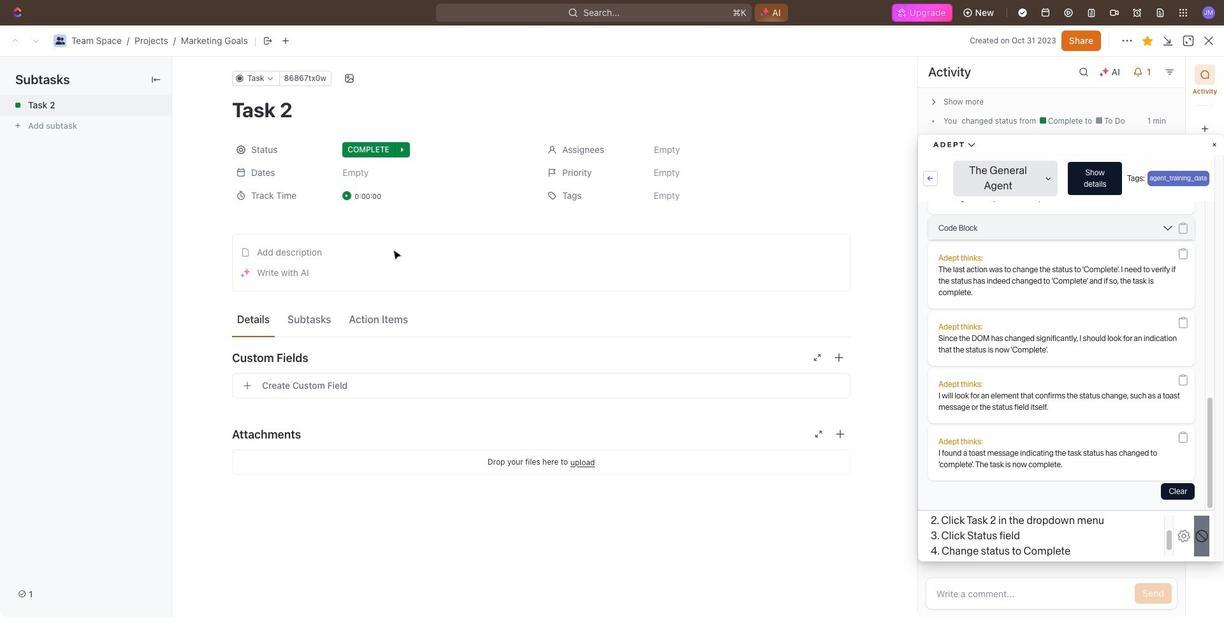 Task type: vqa. For each thing, say whether or not it's contained in the screenshot.
task sidebar navigation tab list
yes



Task type: locate. For each thing, give the bounding box(es) containing it.
tree
[[5, 364, 150, 617]]

alert
[[163, 85, 1217, 114]]

tree inside sidebar navigation
[[5, 364, 150, 617]]

task sidebar navigation tab list
[[1191, 64, 1219, 139]]

Edit task name text field
[[232, 98, 851, 122]]



Task type: describe. For each thing, give the bounding box(es) containing it.
Search tasks... text field
[[1008, 456, 1136, 475]]

user group image
[[55, 37, 65, 45]]

sidebar navigation
[[0, 54, 163, 617]]

task sidebar content section
[[915, 57, 1185, 617]]



